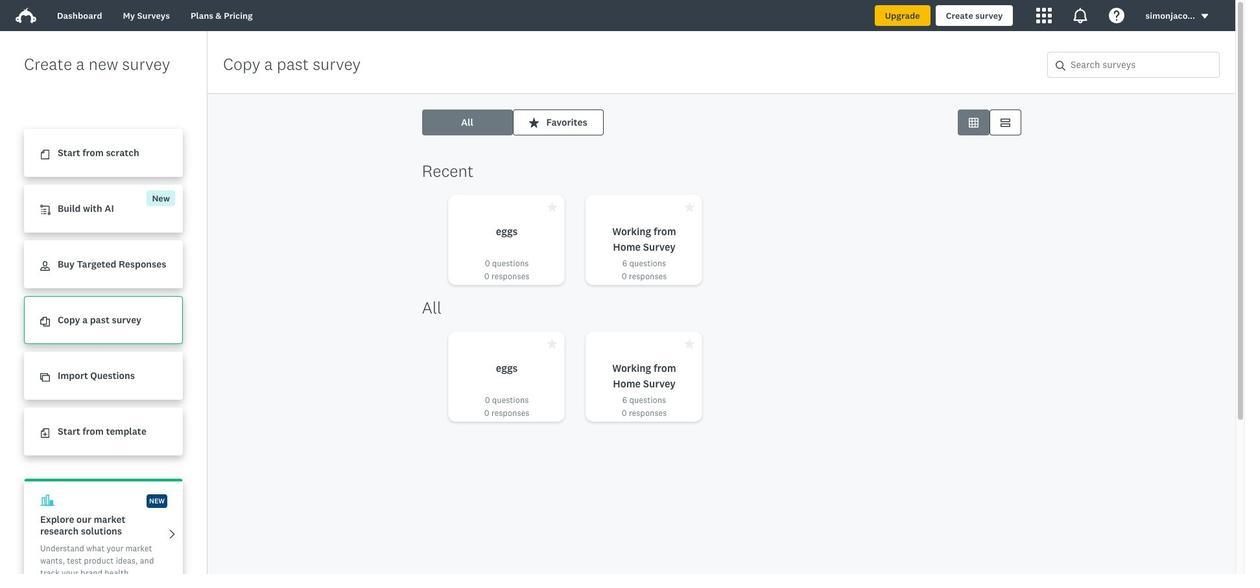 Task type: vqa. For each thing, say whether or not it's contained in the screenshot.
first Brand logo from the top
yes



Task type: locate. For each thing, give the bounding box(es) containing it.
help icon image
[[1110, 8, 1125, 23]]

notification center icon image
[[1073, 8, 1089, 23]]

brand logo image
[[16, 5, 36, 26], [16, 8, 36, 23]]

2 brand logo image from the top
[[16, 8, 36, 23]]

search image
[[1056, 61, 1066, 71]]

document image
[[40, 150, 50, 160]]

Search surveys field
[[1066, 53, 1220, 77]]

user image
[[40, 262, 50, 271]]

starfilled image
[[529, 118, 539, 127], [547, 202, 557, 212], [685, 202, 694, 212], [547, 339, 557, 349]]

grid image
[[969, 118, 979, 127]]

documentclone image
[[40, 317, 50, 327]]

products icon image
[[1037, 8, 1053, 23], [1037, 8, 1053, 23]]

dropdown arrow icon image
[[1201, 12, 1210, 21], [1202, 14, 1209, 19]]



Task type: describe. For each thing, give the bounding box(es) containing it.
textboxmultiple image
[[1001, 118, 1010, 127]]

starfilled image
[[685, 339, 694, 349]]

1 brand logo image from the top
[[16, 5, 36, 26]]

chevronright image
[[167, 530, 177, 540]]

documentplus image
[[40, 429, 50, 439]]

clone image
[[40, 373, 50, 383]]



